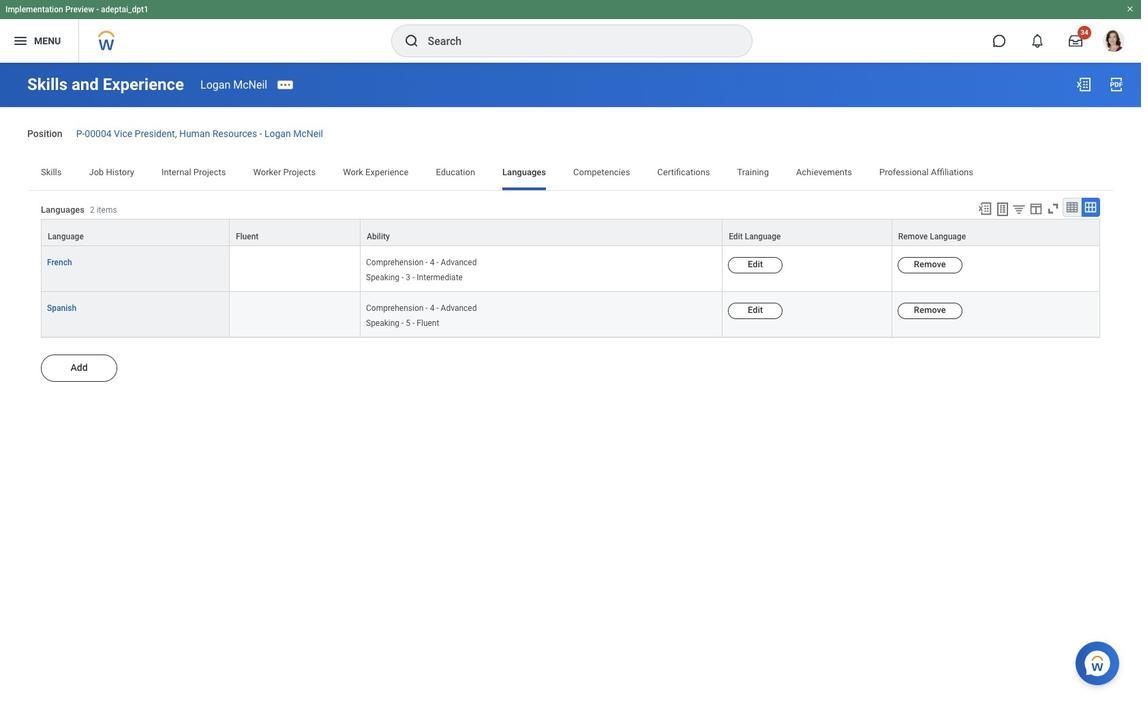 Task type: describe. For each thing, give the bounding box(es) containing it.
2
[[90, 205, 95, 215]]

languages for languages 2 items
[[41, 205, 85, 215]]

export to excel image
[[1076, 76, 1092, 93]]

professional affiliations
[[880, 167, 974, 177]]

add
[[71, 362, 88, 373]]

1 remove button from the top
[[898, 257, 963, 273]]

certifications
[[658, 167, 710, 177]]

comprehension - 4 - advanced element for 3rd row items selected list
[[366, 301, 477, 313]]

experience inside tab list
[[366, 167, 409, 177]]

cell for items selected list associated with second row
[[230, 246, 361, 292]]

languages 2 items
[[41, 205, 117, 215]]

speaking - 5 - fluent element
[[366, 316, 439, 328]]

logan mcneil
[[200, 78, 267, 91]]

2 4 from the top
[[430, 303, 435, 313]]

edit language
[[729, 232, 781, 241]]

1 edit button from the top
[[728, 257, 783, 273]]

menu button
[[0, 19, 79, 63]]

- inside menu banner
[[96, 5, 99, 14]]

Search Workday  search field
[[428, 26, 724, 56]]

speaking for speaking - 5 - fluent
[[366, 318, 400, 328]]

3
[[406, 273, 411, 282]]

speaking for speaking - 3 - intermediate
[[366, 273, 400, 282]]

2 remove button from the top
[[898, 303, 963, 319]]

- down intermediate
[[437, 303, 439, 313]]

1 comprehension - 4 - advanced from the top
[[366, 258, 477, 267]]

worker
[[253, 167, 281, 177]]

5
[[406, 318, 411, 328]]

french link
[[47, 255, 72, 267]]

president,
[[135, 128, 177, 139]]

remove inside remove language popup button
[[899, 232, 928, 241]]

0 horizontal spatial mcneil
[[233, 78, 267, 91]]

notifications large image
[[1031, 34, 1045, 48]]

achievements
[[796, 167, 852, 177]]

job
[[89, 167, 104, 177]]

speaking - 3 - intermediate element
[[366, 270, 463, 282]]

fullscreen image
[[1046, 201, 1061, 216]]

1 4 from the top
[[430, 258, 435, 267]]

advanced for 3rd row
[[441, 303, 477, 313]]

speaking - 3 - intermediate
[[366, 273, 463, 282]]

preview
[[65, 5, 94, 14]]

skills and experience main content
[[0, 63, 1141, 438]]

remove for second remove 'button' from the bottom of the skills and experience main content
[[914, 259, 946, 269]]

spanish
[[47, 303, 76, 313]]

fluent inside popup button
[[236, 232, 259, 241]]

implementation
[[5, 5, 63, 14]]

resources
[[213, 128, 257, 139]]

edit for 1st edit button from the top
[[748, 259, 763, 269]]

comprehension - 4 - advanced element for items selected list associated with second row
[[366, 255, 477, 267]]

3 row from the top
[[41, 292, 1101, 338]]

skills for skills
[[41, 167, 62, 177]]

work experience
[[343, 167, 409, 177]]

0 horizontal spatial experience
[[103, 75, 184, 94]]

- right 5
[[413, 318, 415, 328]]

internal
[[162, 167, 191, 177]]

- up intermediate
[[437, 258, 439, 267]]

34
[[1081, 29, 1089, 36]]

p-00004 vice president, human resources - logan mcneil
[[76, 128, 323, 139]]

professional
[[880, 167, 929, 177]]

skills and experience
[[27, 75, 184, 94]]

2 edit button from the top
[[728, 303, 783, 319]]



Task type: locate. For each thing, give the bounding box(es) containing it.
p-
[[76, 128, 85, 139]]

comprehension up the 3
[[366, 258, 424, 267]]

0 vertical spatial advanced
[[441, 258, 477, 267]]

job history
[[89, 167, 134, 177]]

0 vertical spatial remove
[[899, 232, 928, 241]]

edit
[[729, 232, 743, 241], [748, 259, 763, 269], [748, 305, 763, 315]]

advanced
[[441, 258, 477, 267], [441, 303, 477, 313]]

1 horizontal spatial projects
[[283, 167, 316, 177]]

comprehension - 4 - advanced element up speaking - 3 - intermediate element
[[366, 255, 477, 267]]

ability button
[[361, 219, 722, 245]]

search image
[[403, 33, 420, 49]]

adeptai_dpt1
[[101, 5, 149, 14]]

advanced down intermediate
[[441, 303, 477, 313]]

- left 5
[[402, 318, 404, 328]]

expand table image
[[1084, 200, 1098, 214]]

1 vertical spatial comprehension
[[366, 303, 424, 313]]

implementation preview -   adeptai_dpt1
[[5, 5, 149, 14]]

edit button
[[728, 257, 783, 273], [728, 303, 783, 319]]

- right preview
[[96, 5, 99, 14]]

items selected list down intermediate
[[366, 301, 499, 329]]

click to view/edit grid preferences image
[[1029, 201, 1044, 216]]

work
[[343, 167, 363, 177]]

comprehension for items selected list associated with second row
[[366, 258, 424, 267]]

advanced for second row
[[441, 258, 477, 267]]

skills for skills and experience
[[27, 75, 68, 94]]

language down affiliations at the top right of the page
[[930, 232, 966, 241]]

speaking
[[366, 273, 400, 282], [366, 318, 400, 328]]

mcneil up resources
[[233, 78, 267, 91]]

- left the 3
[[402, 273, 404, 282]]

0 vertical spatial 4
[[430, 258, 435, 267]]

projects right worker
[[283, 167, 316, 177]]

tab list
[[27, 157, 1114, 190]]

position
[[27, 128, 62, 139]]

skills down position
[[41, 167, 62, 177]]

intermediate
[[417, 273, 463, 282]]

1 language from the left
[[48, 232, 84, 241]]

items selected list
[[366, 255, 499, 283], [366, 301, 499, 329]]

logan
[[200, 78, 231, 91], [265, 128, 291, 139]]

remove for 2nd remove 'button' from the top of the skills and experience main content
[[914, 305, 946, 315]]

0 vertical spatial fluent
[[236, 232, 259, 241]]

skills inside tab list
[[41, 167, 62, 177]]

1 vertical spatial logan
[[265, 128, 291, 139]]

-
[[96, 5, 99, 14], [260, 128, 262, 139], [426, 258, 428, 267], [437, 258, 439, 267], [402, 273, 404, 282], [413, 273, 415, 282], [426, 303, 428, 313], [437, 303, 439, 313], [402, 318, 404, 328], [413, 318, 415, 328]]

cell for 3rd row items selected list
[[230, 292, 361, 338]]

export to worksheets image
[[995, 201, 1011, 217]]

2 comprehension - 4 - advanced from the top
[[366, 303, 477, 313]]

french
[[47, 258, 72, 267]]

language for edit language
[[745, 232, 781, 241]]

2 horizontal spatial language
[[930, 232, 966, 241]]

1 vertical spatial remove button
[[898, 303, 963, 319]]

mcneil inside p-00004 vice president, human resources - logan mcneil link
[[293, 128, 323, 139]]

language down training
[[745, 232, 781, 241]]

1 cell from the top
[[230, 246, 361, 292]]

add button
[[41, 355, 117, 382]]

1 vertical spatial 4
[[430, 303, 435, 313]]

worker projects
[[253, 167, 316, 177]]

0 vertical spatial comprehension
[[366, 258, 424, 267]]

1 horizontal spatial language
[[745, 232, 781, 241]]

0 vertical spatial edit button
[[728, 257, 783, 273]]

remove language
[[899, 232, 966, 241]]

0 horizontal spatial language
[[48, 232, 84, 241]]

items selected list for 3rd row
[[366, 301, 499, 329]]

tab list containing skills
[[27, 157, 1114, 190]]

1 vertical spatial skills
[[41, 167, 62, 177]]

1 comprehension - 4 - advanced element from the top
[[366, 255, 477, 267]]

menu banner
[[0, 0, 1141, 63]]

comprehension - 4 - advanced
[[366, 258, 477, 267], [366, 303, 477, 313]]

projects for worker projects
[[283, 167, 316, 177]]

languages inside tab list
[[503, 167, 546, 177]]

projects for internal projects
[[193, 167, 226, 177]]

1 vertical spatial advanced
[[441, 303, 477, 313]]

items
[[97, 205, 117, 215]]

education
[[436, 167, 475, 177]]

ability
[[367, 232, 390, 241]]

1 vertical spatial mcneil
[[293, 128, 323, 139]]

languages for languages
[[503, 167, 546, 177]]

language
[[48, 232, 84, 241], [745, 232, 781, 241], [930, 232, 966, 241]]

4 up intermediate
[[430, 258, 435, 267]]

experience
[[103, 75, 184, 94], [366, 167, 409, 177]]

1 vertical spatial fluent
[[417, 318, 439, 328]]

remove button
[[898, 257, 963, 273], [898, 303, 963, 319]]

2 vertical spatial edit
[[748, 305, 763, 315]]

2 comprehension from the top
[[366, 303, 424, 313]]

language up 'french' "link"
[[48, 232, 84, 241]]

1 horizontal spatial logan
[[265, 128, 291, 139]]

fluent
[[236, 232, 259, 241], [417, 318, 439, 328]]

items selected list up 5
[[366, 255, 499, 283]]

2 language from the left
[[745, 232, 781, 241]]

toolbar
[[972, 198, 1101, 219]]

items selected list for second row
[[366, 255, 499, 283]]

0 horizontal spatial projects
[[193, 167, 226, 177]]

comprehension up speaking - 5 - fluent element at the top of page
[[366, 303, 424, 313]]

p-00004 vice president, human resources - logan mcneil link
[[76, 125, 323, 139]]

1 vertical spatial edit button
[[728, 303, 783, 319]]

language button
[[42, 219, 229, 245]]

and
[[72, 75, 99, 94]]

1 vertical spatial speaking
[[366, 318, 400, 328]]

justify image
[[12, 33, 29, 49]]

select to filter grid data image
[[1012, 202, 1027, 216]]

34 button
[[1061, 26, 1092, 56]]

comprehension - 4 - advanced element
[[366, 255, 477, 267], [366, 301, 477, 313]]

logan mcneil link
[[200, 78, 267, 91]]

1 advanced from the top
[[441, 258, 477, 267]]

speaking left 5
[[366, 318, 400, 328]]

1 vertical spatial edit
[[748, 259, 763, 269]]

experience up president,
[[103, 75, 184, 94]]

row
[[41, 219, 1101, 246], [41, 246, 1101, 292], [41, 292, 1101, 338]]

row containing language
[[41, 219, 1101, 246]]

affiliations
[[931, 167, 974, 177]]

fluent down worker
[[236, 232, 259, 241]]

human
[[179, 128, 210, 139]]

speaking left the 3
[[366, 273, 400, 282]]

- right the 3
[[413, 273, 415, 282]]

tab list inside skills and experience main content
[[27, 157, 1114, 190]]

1 speaking from the top
[[366, 273, 400, 282]]

speaking - 5 - fluent
[[366, 318, 439, 328]]

projects
[[193, 167, 226, 177], [283, 167, 316, 177]]

skills
[[27, 75, 68, 94], [41, 167, 62, 177]]

0 vertical spatial comprehension - 4 - advanced
[[366, 258, 477, 267]]

cell
[[230, 246, 361, 292], [230, 292, 361, 338]]

training
[[738, 167, 769, 177]]

advanced up intermediate
[[441, 258, 477, 267]]

0 horizontal spatial fluent
[[236, 232, 259, 241]]

comprehension
[[366, 258, 424, 267], [366, 303, 424, 313]]

logan up p-00004 vice president, human resources - logan mcneil link
[[200, 78, 231, 91]]

table image
[[1066, 200, 1079, 214]]

2 cell from the top
[[230, 292, 361, 338]]

- right resources
[[260, 128, 262, 139]]

languages
[[503, 167, 546, 177], [41, 205, 85, 215]]

0 horizontal spatial logan
[[200, 78, 231, 91]]

2 row from the top
[[41, 246, 1101, 292]]

2 comprehension - 4 - advanced element from the top
[[366, 301, 477, 313]]

1 vertical spatial comprehension - 4 - advanced element
[[366, 301, 477, 313]]

edit inside popup button
[[729, 232, 743, 241]]

1 horizontal spatial experience
[[366, 167, 409, 177]]

profile logan mcneil image
[[1103, 30, 1125, 55]]

mcneil up worker projects
[[293, 128, 323, 139]]

projects right internal
[[193, 167, 226, 177]]

- up speaking - 3 - intermediate element
[[426, 258, 428, 267]]

1 comprehension from the top
[[366, 258, 424, 267]]

2 advanced from the top
[[441, 303, 477, 313]]

fluent button
[[230, 219, 360, 245]]

view printable version (pdf) image
[[1109, 76, 1125, 93]]

0 vertical spatial speaking
[[366, 273, 400, 282]]

0 vertical spatial mcneil
[[233, 78, 267, 91]]

comprehension - 4 - advanced element up 5
[[366, 301, 477, 313]]

0 horizontal spatial languages
[[41, 205, 85, 215]]

- up speaking - 5 - fluent element at the top of page
[[426, 303, 428, 313]]

2 vertical spatial remove
[[914, 305, 946, 315]]

comprehension for 3rd row items selected list
[[366, 303, 424, 313]]

0 vertical spatial comprehension - 4 - advanced element
[[366, 255, 477, 267]]

internal projects
[[162, 167, 226, 177]]

00004
[[85, 128, 112, 139]]

edit language button
[[723, 219, 892, 245]]

1 horizontal spatial languages
[[503, 167, 546, 177]]

languages up the ability popup button
[[503, 167, 546, 177]]

1 vertical spatial languages
[[41, 205, 85, 215]]

0 vertical spatial edit
[[729, 232, 743, 241]]

languages left 2
[[41, 205, 85, 215]]

1 vertical spatial comprehension - 4 - advanced
[[366, 303, 477, 313]]

mcneil
[[233, 78, 267, 91], [293, 128, 323, 139]]

comprehension - 4 - advanced up speaking - 3 - intermediate element
[[366, 258, 477, 267]]

1 projects from the left
[[193, 167, 226, 177]]

remove
[[899, 232, 928, 241], [914, 259, 946, 269], [914, 305, 946, 315]]

remove language button
[[892, 219, 1100, 245]]

0 vertical spatial items selected list
[[366, 255, 499, 283]]

0 vertical spatial remove button
[[898, 257, 963, 273]]

0 vertical spatial skills
[[27, 75, 68, 94]]

skills left and
[[27, 75, 68, 94]]

4
[[430, 258, 435, 267], [430, 303, 435, 313]]

experience right work in the top of the page
[[366, 167, 409, 177]]

competencies
[[574, 167, 630, 177]]

1 row from the top
[[41, 219, 1101, 246]]

language for remove language
[[930, 232, 966, 241]]

0 vertical spatial logan
[[200, 78, 231, 91]]

toolbar inside skills and experience main content
[[972, 198, 1101, 219]]

export to excel image
[[978, 201, 993, 216]]

2 projects from the left
[[283, 167, 316, 177]]

1 vertical spatial experience
[[366, 167, 409, 177]]

comprehension - 4 - advanced up 5
[[366, 303, 477, 313]]

1 items selected list from the top
[[366, 255, 499, 283]]

vice
[[114, 128, 132, 139]]

3 language from the left
[[930, 232, 966, 241]]

fluent right 5
[[417, 318, 439, 328]]

0 vertical spatial languages
[[503, 167, 546, 177]]

logan up worker projects
[[265, 128, 291, 139]]

1 horizontal spatial mcneil
[[293, 128, 323, 139]]

1 vertical spatial items selected list
[[366, 301, 499, 329]]

0 vertical spatial experience
[[103, 75, 184, 94]]

spanish link
[[47, 301, 76, 313]]

history
[[106, 167, 134, 177]]

2 items selected list from the top
[[366, 301, 499, 329]]

inbox large image
[[1069, 34, 1083, 48]]

close environment banner image
[[1126, 5, 1135, 13]]

2 speaking from the top
[[366, 318, 400, 328]]

1 vertical spatial remove
[[914, 259, 946, 269]]

4 down intermediate
[[430, 303, 435, 313]]

menu
[[34, 35, 61, 46]]

edit for 1st edit button from the bottom of the skills and experience main content
[[748, 305, 763, 315]]

1 horizontal spatial fluent
[[417, 318, 439, 328]]



Task type: vqa. For each thing, say whether or not it's contained in the screenshot.
the Speaking in the Speaking - 3 - Intermediate element
yes



